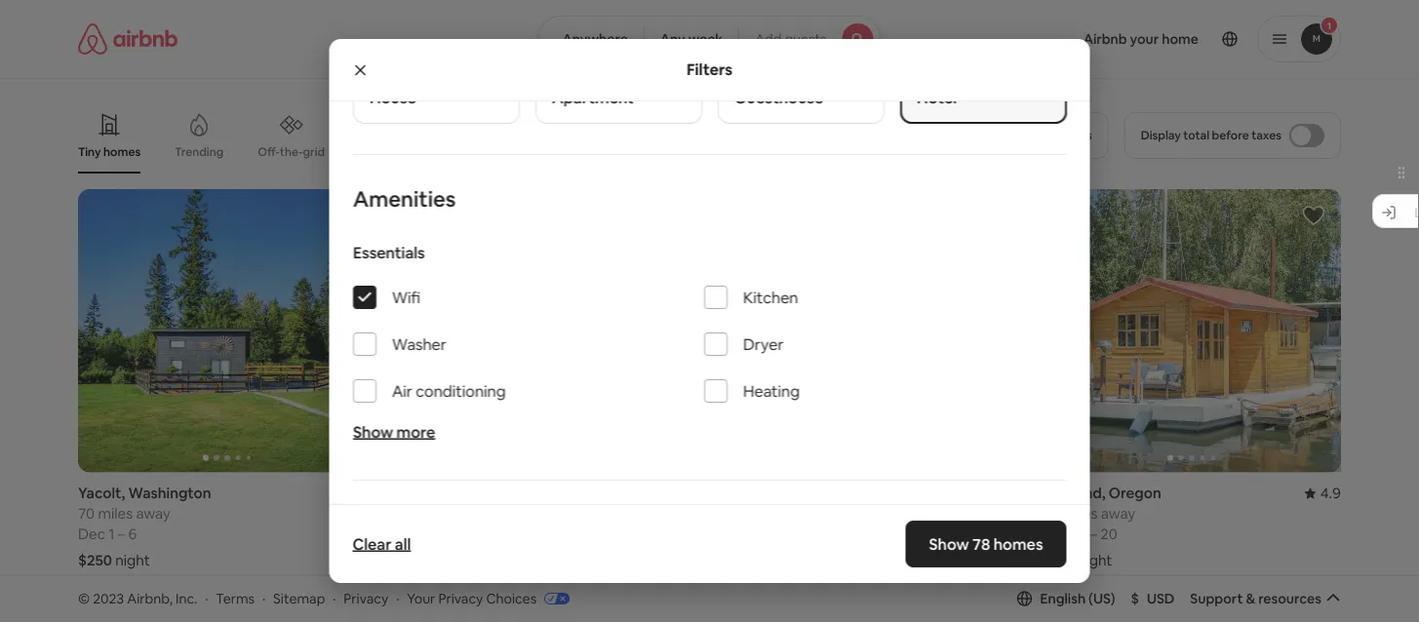 Task type: describe. For each thing, give the bounding box(es) containing it.
yacolt,
[[78, 484, 125, 503]]

portland, oregon 50 miles away nov 15 – 20 $132 night
[[1043, 484, 1161, 570]]

resources
[[1258, 590, 1322, 608]]

privacy link
[[344, 590, 388, 607]]

air
[[392, 381, 412, 401]]

0 vertical spatial homes
[[103, 144, 141, 159]]

sitemap link
[[273, 590, 325, 607]]

map
[[703, 504, 731, 521]]

show 78 homes link
[[906, 521, 1067, 568]]

©
[[78, 590, 90, 607]]

amazing
[[785, 144, 834, 159]]

add guests
[[755, 30, 827, 48]]

6
[[128, 525, 137, 544]]

sitemap
[[273, 590, 325, 607]]

inc.
[[176, 590, 197, 607]]

miles inside the 98 miles away nov 2 – 7 $148
[[420, 504, 455, 523]]

– for nov
[[1090, 525, 1097, 544]]

show for show 78 homes
[[929, 534, 969, 554]]

display total before taxes
[[1141, 128, 1282, 143]]

4.9
[[1320, 484, 1341, 503]]

air conditioning
[[392, 381, 505, 401]]

your
[[407, 590, 435, 607]]

nov inside portland, oregon 50 miles away nov 15 – 20 $132 night
[[1043, 525, 1070, 544]]

© 2023 airbnb, inc. ·
[[78, 590, 208, 607]]

show 78 homes
[[929, 534, 1043, 554]]

trending
[[175, 144, 224, 159]]

homes inside filters 'dialog'
[[994, 534, 1043, 554]]

dryer
[[743, 334, 783, 354]]

away inside yacolt, washington 70 miles away dec 1 – 6 $250 night
[[136, 504, 170, 523]]

$148
[[400, 551, 432, 570]]

english (us)
[[1040, 590, 1116, 608]]

1 privacy from the left
[[344, 590, 388, 607]]

$
[[1131, 590, 1139, 608]]

portland,
[[1043, 484, 1106, 503]]

hotel button
[[900, 0, 1067, 124]]

nov inside the 98 miles away nov 2 – 7 $148
[[400, 525, 426, 544]]

english (us) button
[[1017, 590, 1116, 608]]

kitchen
[[743, 287, 798, 307]]

your privacy choices
[[407, 590, 537, 607]]

– for dec
[[118, 525, 125, 544]]

1
[[109, 525, 115, 544]]

airbnb,
[[127, 590, 173, 607]]

night for 20
[[1078, 551, 1112, 570]]

clear
[[353, 534, 392, 554]]

50
[[1043, 504, 1060, 523]]

night for 6
[[115, 551, 150, 570]]

choices
[[486, 590, 537, 607]]

show map
[[665, 504, 731, 521]]

4.9 out of 5 average rating image
[[1305, 484, 1341, 503]]

show more
[[353, 422, 435, 442]]

none search field containing anywhere
[[538, 16, 881, 62]]

&
[[1246, 590, 1256, 608]]

98
[[400, 504, 417, 523]]

7
[[451, 525, 459, 544]]

views
[[837, 144, 868, 159]]

70
[[78, 504, 95, 523]]

filters dialog
[[329, 0, 1090, 622]]

56
[[721, 504, 738, 523]]

anywhere
[[562, 30, 628, 48]]

profile element
[[905, 0, 1341, 78]]

amenities
[[353, 185, 455, 213]]

group containing off-the-grid
[[78, 98, 1007, 174]]

display
[[1141, 128, 1181, 143]]

washer
[[392, 334, 446, 354]]

away inside the 98 miles away nov 2 – 7 $148
[[458, 504, 492, 523]]

clear all button
[[343, 525, 421, 564]]

any week
[[660, 30, 723, 48]]

20
[[1101, 525, 1118, 544]]

terms · sitemap · privacy ·
[[216, 590, 399, 607]]

add
[[755, 30, 782, 48]]

– inside the 98 miles away nov 2 – 7 $148
[[441, 525, 448, 544]]

wifi
[[392, 287, 420, 307]]

miles inside yacolt, washington 70 miles away dec 1 – 6 $250 night
[[98, 504, 133, 523]]

taxes
[[1252, 128, 1282, 143]]

56 miles away
[[721, 504, 814, 523]]

$250
[[78, 551, 112, 570]]



Task type: vqa. For each thing, say whether or not it's contained in the screenshot.
the AC
no



Task type: locate. For each thing, give the bounding box(es) containing it.
any
[[660, 30, 685, 48]]

support
[[1190, 590, 1243, 608]]

78
[[972, 534, 990, 554]]

yacolt, washington 70 miles away dec 1 – 6 $250 night
[[78, 484, 211, 570]]

2 vertical spatial show
[[929, 534, 969, 554]]

tiny
[[78, 144, 101, 159]]

4 · from the left
[[396, 590, 399, 607]]

$ usd
[[1131, 590, 1175, 608]]

· left your
[[396, 590, 399, 607]]

– inside yacolt, washington 70 miles away dec 1 – 6 $250 night
[[118, 525, 125, 544]]

away inside portland, oregon 50 miles away nov 15 – 20 $132 night
[[1101, 504, 1136, 523]]

1 horizontal spatial homes
[[994, 534, 1043, 554]]

0 horizontal spatial homes
[[103, 144, 141, 159]]

miles up 15
[[1063, 504, 1098, 523]]

98 miles away nov 2 – 7 $148
[[400, 504, 492, 570]]

show left map
[[665, 504, 700, 521]]

night
[[115, 551, 150, 570], [1078, 551, 1112, 570]]

3 – from the left
[[1090, 525, 1097, 544]]

essentials
[[353, 242, 425, 262]]

anywhere button
[[538, 16, 645, 62]]

support & resources button
[[1190, 590, 1341, 608]]

0 horizontal spatial show
[[353, 422, 393, 442]]

more
[[396, 422, 435, 442]]

off-
[[258, 144, 280, 159]]

4 miles from the left
[[1063, 504, 1098, 523]]

usd
[[1147, 590, 1175, 608]]

1 nov from the left
[[400, 525, 426, 544]]

·
[[205, 590, 208, 607], [262, 590, 266, 607], [333, 590, 336, 607], [396, 590, 399, 607]]

away down washington at bottom left
[[136, 504, 170, 523]]

filters
[[687, 60, 733, 79]]

2 horizontal spatial show
[[929, 534, 969, 554]]

3 away from the left
[[779, 504, 814, 523]]

privacy down clear
[[344, 590, 388, 607]]

– left 7
[[441, 525, 448, 544]]

homes right tiny
[[103, 144, 141, 159]]

4 away from the left
[[1101, 504, 1136, 523]]

show left more
[[353, 422, 393, 442]]

english
[[1040, 590, 1086, 608]]

night inside yacolt, washington 70 miles away dec 1 – 6 $250 night
[[115, 551, 150, 570]]

privacy right your
[[438, 590, 483, 607]]

2 privacy from the left
[[438, 590, 483, 607]]

washington
[[128, 484, 211, 503]]

2 night from the left
[[1078, 551, 1112, 570]]

2 miles from the left
[[420, 504, 455, 523]]

1 horizontal spatial nov
[[1043, 525, 1070, 544]]

group
[[78, 98, 1007, 174], [78, 189, 376, 473], [400, 189, 698, 473], [721, 189, 1020, 473], [1043, 189, 1341, 473], [329, 481, 1090, 622], [78, 609, 376, 622], [400, 609, 698, 622], [721, 609, 1020, 622], [1043, 609, 1341, 622]]

None search field
[[538, 16, 881, 62]]

show left the 78
[[929, 534, 969, 554]]

cabins
[[622, 144, 660, 159]]

add guests button
[[739, 16, 881, 62]]

0 horizontal spatial nov
[[400, 525, 426, 544]]

heating
[[743, 381, 799, 401]]

miles up 1
[[98, 504, 133, 523]]

nov
[[400, 525, 426, 544], [1043, 525, 1070, 544]]

add to wishlist: portland, oregon image
[[1302, 204, 1326, 227]]

support & resources
[[1190, 590, 1322, 608]]

1 – from the left
[[118, 525, 125, 544]]

conditioning
[[415, 381, 505, 401]]

– right 1
[[118, 525, 125, 544]]

hotel
[[916, 87, 956, 107]]

total
[[1183, 128, 1210, 143]]

1 horizontal spatial privacy
[[438, 590, 483, 607]]

add to wishlist: yacolt, washington image
[[337, 204, 361, 227]]

oregon
[[1109, 484, 1161, 503]]

house button
[[353, 0, 519, 124]]

(us)
[[1089, 590, 1116, 608]]

apartment button
[[535, 0, 702, 124]]

homes right the 78
[[994, 534, 1043, 554]]

2023
[[93, 590, 124, 607]]

terms
[[216, 590, 255, 607]]

1 away from the left
[[136, 504, 170, 523]]

skiing
[[367, 144, 400, 159]]

display total before taxes button
[[1124, 112, 1341, 159]]

show inside button
[[665, 504, 700, 521]]

show for show more
[[353, 422, 393, 442]]

mansions
[[529, 144, 581, 159]]

1 horizontal spatial show
[[665, 504, 700, 521]]

– right 15
[[1090, 525, 1097, 544]]

$132
[[1043, 551, 1075, 570]]

1 · from the left
[[205, 590, 208, 607]]

–
[[118, 525, 125, 544], [441, 525, 448, 544], [1090, 525, 1097, 544]]

night inside portland, oregon 50 miles away nov 15 – 20 $132 night
[[1078, 551, 1112, 570]]

tiny homes
[[78, 144, 141, 159]]

miles right 56
[[741, 504, 776, 523]]

– inside portland, oregon 50 miles away nov 15 – 20 $132 night
[[1090, 525, 1097, 544]]

omg!
[[711, 144, 743, 159]]

night down 6
[[115, 551, 150, 570]]

grid
[[303, 144, 325, 159]]

away up 7
[[458, 504, 492, 523]]

house
[[369, 87, 416, 107]]

1 horizontal spatial –
[[441, 525, 448, 544]]

0 horizontal spatial privacy
[[344, 590, 388, 607]]

clear all
[[353, 534, 411, 554]]

2 nov from the left
[[1043, 525, 1070, 544]]

homes
[[103, 144, 141, 159], [994, 534, 1043, 554]]

show map button
[[645, 489, 774, 536]]

show more button
[[353, 422, 435, 442]]

show for show map
[[665, 504, 700, 521]]

0 horizontal spatial night
[[115, 551, 150, 570]]

before
[[1212, 128, 1249, 143]]

away up 20
[[1101, 504, 1136, 523]]

0 horizontal spatial –
[[118, 525, 125, 544]]

1 vertical spatial homes
[[994, 534, 1043, 554]]

· right inc.
[[205, 590, 208, 607]]

any week button
[[644, 16, 740, 62]]

· left privacy link
[[333, 590, 336, 607]]

· right terms
[[262, 590, 266, 607]]

away right 56
[[779, 504, 814, 523]]

your privacy choices link
[[407, 590, 570, 609]]

nov down 50
[[1043, 525, 1070, 544]]

privacy inside "link"
[[438, 590, 483, 607]]

1 night from the left
[[115, 551, 150, 570]]

terms link
[[216, 590, 255, 607]]

treehouses
[[899, 144, 963, 159]]

beach
[[452, 144, 486, 159]]

the-
[[280, 144, 303, 159]]

week
[[688, 30, 723, 48]]

1 vertical spatial show
[[665, 504, 700, 521]]

3 miles from the left
[[741, 504, 776, 523]]

dec
[[78, 525, 105, 544]]

miles up 2
[[420, 504, 455, 523]]

2 horizontal spatial –
[[1090, 525, 1097, 544]]

2 away from the left
[[458, 504, 492, 523]]

guesthouse
[[734, 87, 823, 107]]

off-the-grid
[[258, 144, 325, 159]]

miles inside portland, oregon 50 miles away nov 15 – 20 $132 night
[[1063, 504, 1098, 523]]

nov left 2
[[400, 525, 426, 544]]

privacy
[[344, 590, 388, 607], [438, 590, 483, 607]]

1 horizontal spatial night
[[1078, 551, 1112, 570]]

all
[[395, 534, 411, 554]]

2 – from the left
[[441, 525, 448, 544]]

3 · from the left
[[333, 590, 336, 607]]

2 · from the left
[[262, 590, 266, 607]]

guesthouse button
[[717, 0, 884, 124]]

0 vertical spatial show
[[353, 422, 393, 442]]

night down 20
[[1078, 551, 1112, 570]]

guests
[[785, 30, 827, 48]]

1 miles from the left
[[98, 504, 133, 523]]

2
[[429, 525, 438, 544]]



